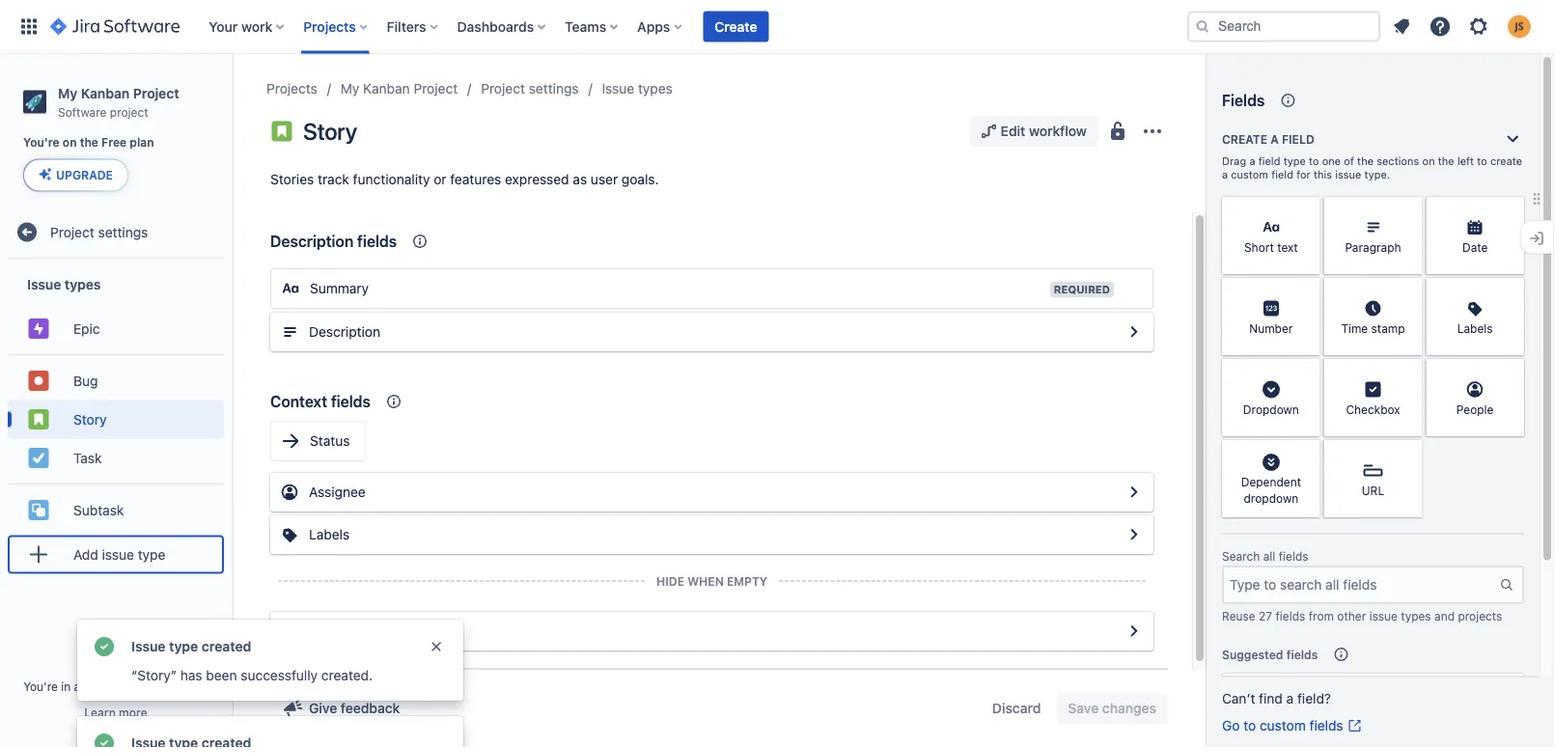 Task type: describe. For each thing, give the bounding box(es) containing it.
open field configuration image for summary
[[1123, 321, 1146, 344]]

add issue type button
[[8, 535, 224, 574]]

subtask
[[73, 502, 124, 518]]

1 horizontal spatial project
[[170, 680, 208, 693]]

project down 'upgrade' button
[[50, 224, 94, 240]]

1 success image from the top
[[93, 635, 116, 658]]

for
[[1297, 168, 1311, 181]]

0 horizontal spatial the
[[80, 136, 98, 149]]

more information image for paragraph
[[1397, 199, 1420, 222]]

0 vertical spatial project settings link
[[481, 77, 579, 100]]

story inside group
[[73, 411, 107, 427]]

create for create a field
[[1222, 132, 1268, 146]]

"story"
[[131, 668, 177, 684]]

successfully
[[241, 668, 318, 684]]

fields left this link will be opened in a new tab icon
[[1310, 718, 1343, 734]]

issue inside 'button'
[[102, 546, 134, 562]]

drag
[[1222, 155, 1247, 167]]

people
[[1457, 403, 1494, 416]]

upgrade button
[[24, 160, 127, 191]]

add issue type
[[73, 546, 165, 562]]

2 vertical spatial field
[[1272, 168, 1294, 181]]

context
[[270, 392, 327, 411]]

more information about the context fields image
[[408, 230, 432, 253]]

you're for you're in a team-managed project
[[23, 680, 58, 693]]

short text
[[1244, 240, 1298, 254]]

Search field
[[1187, 11, 1381, 42]]

group containing bug
[[8, 354, 224, 483]]

suggested
[[1222, 648, 1284, 661]]

fields
[[1222, 91, 1265, 110]]

"story" has been successfully created.
[[131, 668, 373, 684]]

field for create
[[1282, 132, 1315, 146]]

issue inside "drag a field type to one of the sections on the left to create a custom field for this issue type."
[[1335, 168, 1362, 181]]

or
[[434, 171, 447, 187]]

0 horizontal spatial settings
[[98, 224, 148, 240]]

open field configuration image inside assignee button
[[1123, 481, 1146, 504]]

custom inside "drag a field type to one of the sections on the left to create a custom field for this issue type."
[[1231, 168, 1268, 181]]

create
[[1491, 155, 1523, 167]]

labels button
[[270, 516, 1154, 554]]

fields left more information about the suggested fields image
[[1287, 648, 1318, 661]]

2 success image from the top
[[93, 732, 116, 747]]

bug
[[73, 373, 98, 389]]

my kanban project software project
[[58, 85, 179, 119]]

help image
[[1429, 15, 1452, 38]]

learn more
[[84, 706, 147, 719]]

this
[[1314, 168, 1332, 181]]

dismiss image
[[429, 639, 444, 655]]

go to custom fields link
[[1222, 716, 1363, 736]]

more information image for dependent dropdown
[[1295, 442, 1318, 465]]

left
[[1458, 155, 1474, 167]]

description for description
[[309, 324, 380, 340]]

0 horizontal spatial project settings link
[[8, 213, 224, 251]]

primary element
[[12, 0, 1187, 54]]

edit workflow button
[[970, 116, 1099, 147]]

search all fields
[[1222, 550, 1309, 563]]

2 horizontal spatial the
[[1438, 155, 1455, 167]]

go
[[1222, 718, 1240, 734]]

short
[[1244, 240, 1274, 254]]

project inside my kanban project software project
[[133, 85, 179, 101]]

sections
[[1377, 155, 1420, 167]]

number
[[1249, 321, 1293, 335]]

more information image for number
[[1295, 280, 1318, 303]]

you're for you're on the free plan
[[23, 136, 60, 149]]

reuse 27 fields from other issue types and projects
[[1222, 609, 1503, 623]]

when
[[688, 574, 724, 588]]

more information about the context fields image
[[382, 390, 405, 413]]

sidebar navigation image
[[210, 77, 253, 116]]

search image
[[1195, 19, 1211, 34]]

your work
[[209, 18, 272, 34]]

dropdown
[[1243, 403, 1299, 416]]

features
[[450, 171, 501, 187]]

0 horizontal spatial issue types
[[27, 276, 101, 292]]

all
[[1263, 550, 1276, 563]]

open field configuration image
[[1123, 620, 1146, 643]]

teams
[[565, 18, 606, 34]]

discard
[[992, 700, 1041, 716]]

2 vertical spatial type
[[169, 639, 198, 655]]

summary
[[310, 280, 369, 296]]

search
[[1222, 550, 1260, 563]]

2 horizontal spatial issue
[[602, 81, 634, 97]]

type.
[[1365, 168, 1390, 181]]

0 horizontal spatial project settings
[[50, 224, 148, 240]]

more information about the suggested fields image
[[1330, 643, 1353, 666]]

filters
[[387, 18, 426, 34]]

work
[[241, 18, 272, 34]]

0 vertical spatial labels
[[1457, 321, 1493, 335]]

2 horizontal spatial to
[[1477, 155, 1488, 167]]

my kanban project link
[[341, 77, 458, 100]]

edit workflow
[[1001, 123, 1087, 139]]

project down filters popup button
[[414, 81, 458, 97]]

1 horizontal spatial project settings
[[481, 81, 579, 97]]

a down more information about the fields icon
[[1271, 132, 1279, 146]]

learn more button
[[84, 705, 147, 720]]

as
[[573, 171, 587, 187]]

more options image
[[1141, 120, 1164, 143]]

hide when empty
[[656, 574, 768, 588]]

filters button
[[381, 11, 446, 42]]

a right find
[[1287, 691, 1294, 707]]

1 horizontal spatial settings
[[529, 81, 579, 97]]

assignee button
[[270, 473, 1154, 512]]

task
[[73, 450, 102, 466]]

of
[[1344, 155, 1354, 167]]

open field configuration image for assignee
[[1123, 523, 1146, 546]]

text
[[1277, 240, 1298, 254]]

and
[[1435, 609, 1455, 623]]

dependent
[[1241, 475, 1301, 489]]

more information image for short text
[[1295, 199, 1318, 222]]

issue types link
[[602, 77, 673, 100]]

created.
[[321, 668, 373, 684]]

from
[[1309, 609, 1334, 623]]

my for my kanban project
[[341, 81, 359, 97]]

Type to search all fields text field
[[1224, 568, 1499, 602]]

project inside my kanban project software project
[[110, 105, 148, 119]]

expressed
[[505, 171, 569, 187]]

hide
[[656, 574, 684, 588]]

add
[[73, 546, 98, 562]]

labels inside button
[[309, 527, 350, 543]]

27
[[1259, 609, 1273, 623]]

fields left more information about the context fields icon
[[357, 232, 397, 251]]

in
[[61, 680, 71, 693]]

free
[[101, 136, 127, 149]]

project down dashboards "popup button"
[[481, 81, 525, 97]]

my kanban project
[[341, 81, 458, 97]]

epic link
[[8, 309, 224, 348]]

0 horizontal spatial to
[[1244, 718, 1256, 734]]

custom inside go to custom fields link
[[1260, 718, 1306, 734]]

no restrictions image
[[1106, 120, 1130, 143]]

0 vertical spatial story
[[303, 118, 357, 145]]

suggested fields
[[1222, 648, 1318, 661]]

dropdown
[[1244, 492, 1299, 505]]

software
[[58, 105, 107, 119]]

other
[[1337, 609, 1366, 623]]

dashboards
[[457, 18, 534, 34]]



Task type: vqa. For each thing, say whether or not it's contained in the screenshot.


Task type: locate. For each thing, give the bounding box(es) containing it.
description down summary at the top of the page
[[309, 324, 380, 340]]

kanban up software
[[81, 85, 130, 101]]

0 vertical spatial project settings
[[481, 81, 579, 97]]

projects for projects link
[[266, 81, 317, 97]]

you're on the free plan
[[23, 136, 154, 149]]

success image up team-
[[93, 635, 116, 658]]

0 horizontal spatial type
[[138, 546, 165, 562]]

issue up epic 'link'
[[27, 276, 61, 292]]

project down issue type created
[[170, 680, 208, 693]]

to right go
[[1244, 718, 1256, 734]]

1 vertical spatial success image
[[93, 732, 116, 747]]

field left for
[[1272, 168, 1294, 181]]

fields left more information about the context fields image
[[331, 392, 371, 411]]

0 vertical spatial description
[[270, 232, 353, 251]]

1 vertical spatial create
[[1222, 132, 1268, 146]]

1 horizontal spatial project settings link
[[481, 77, 579, 100]]

types
[[638, 81, 673, 97], [65, 276, 101, 292], [1401, 609, 1431, 623]]

1 open field configuration image from the top
[[1123, 321, 1146, 344]]

1 vertical spatial project settings link
[[8, 213, 224, 251]]

projects button
[[298, 11, 375, 42]]

description inside button
[[309, 324, 380, 340]]

custom down drag
[[1231, 168, 1268, 181]]

projects
[[1458, 609, 1503, 623]]

0 horizontal spatial story
[[73, 411, 107, 427]]

fields right 27
[[1276, 609, 1306, 623]]

2 horizontal spatial issue
[[1370, 609, 1398, 623]]

fields
[[357, 232, 397, 251], [331, 392, 371, 411], [1279, 550, 1309, 563], [1276, 609, 1306, 623], [1287, 648, 1318, 661], [1310, 718, 1343, 734]]

1 vertical spatial custom
[[1260, 718, 1306, 734]]

projects for the projects dropdown button
[[303, 18, 356, 34]]

1 group from the top
[[8, 259, 224, 585]]

has
[[180, 668, 202, 684]]

1 horizontal spatial kanban
[[363, 81, 410, 97]]

issue down primary element
[[602, 81, 634, 97]]

give feedback
[[309, 700, 400, 716]]

on right sections
[[1423, 155, 1435, 167]]

url
[[1362, 484, 1385, 497]]

learn
[[84, 706, 116, 719]]

your work button
[[203, 11, 292, 42]]

project up plan
[[133, 85, 179, 101]]

on
[[63, 136, 77, 149], [1423, 155, 1435, 167]]

types up "epic"
[[65, 276, 101, 292]]

the right of
[[1357, 155, 1374, 167]]

on inside "drag a field type to one of the sections on the left to create a custom field for this issue type."
[[1423, 155, 1435, 167]]

1 horizontal spatial type
[[169, 639, 198, 655]]

jira software image
[[50, 15, 180, 38], [50, 15, 180, 38]]

0 vertical spatial issue types
[[602, 81, 673, 97]]

type up has
[[169, 639, 198, 655]]

paragraph
[[1345, 240, 1401, 254]]

appswitcher icon image
[[17, 15, 41, 38]]

success image down the learn
[[93, 732, 116, 747]]

0 vertical spatial more information image
[[1499, 280, 1522, 303]]

1 vertical spatial more information image
[[1295, 361, 1318, 384]]

discard button
[[981, 693, 1053, 724]]

0 vertical spatial open field configuration image
[[1123, 321, 1146, 344]]

2 vertical spatial open field configuration image
[[1123, 523, 1146, 546]]

0 horizontal spatial create
[[715, 18, 757, 34]]

teams button
[[559, 11, 626, 42]]

type
[[1284, 155, 1306, 167], [138, 546, 165, 562], [169, 639, 198, 655]]

kanban for my kanban project
[[363, 81, 410, 97]]

2 vertical spatial more information image
[[1295, 442, 1318, 465]]

apps button
[[632, 11, 690, 42]]

to right the left
[[1477, 155, 1488, 167]]

0 horizontal spatial issue
[[27, 276, 61, 292]]

field?
[[1298, 691, 1331, 707]]

settings down upgrade
[[98, 224, 148, 240]]

a right drag
[[1250, 155, 1256, 167]]

a down drag
[[1222, 168, 1228, 181]]

bug link
[[8, 361, 224, 400]]

0 vertical spatial type
[[1284, 155, 1306, 167]]

0 vertical spatial create
[[715, 18, 757, 34]]

reuse
[[1222, 609, 1256, 623]]

project settings down dashboards "popup button"
[[481, 81, 579, 97]]

custom down can't find a field?
[[1260, 718, 1306, 734]]

create up drag
[[1222, 132, 1268, 146]]

types for issue types link
[[638, 81, 673, 97]]

1 vertical spatial description
[[309, 324, 380, 340]]

open field configuration image inside description button
[[1123, 321, 1146, 344]]

kanban for my kanban project software project
[[81, 85, 130, 101]]

1 vertical spatial story
[[73, 411, 107, 427]]

give feedback button
[[270, 693, 412, 724]]

0 vertical spatial on
[[63, 136, 77, 149]]

settings down teams
[[529, 81, 579, 97]]

1 horizontal spatial on
[[1423, 155, 1435, 167]]

open field configuration image
[[1123, 321, 1146, 344], [1123, 481, 1146, 504], [1123, 523, 1146, 546]]

2 horizontal spatial type
[[1284, 155, 1306, 167]]

type inside add issue type 'button'
[[138, 546, 165, 562]]

stories
[[270, 171, 314, 187]]

field for drag
[[1259, 155, 1281, 167]]

more information image for time stamp
[[1397, 280, 1420, 303]]

project settings link down upgrade
[[8, 213, 224, 251]]

0 vertical spatial projects
[[303, 18, 356, 34]]

1 vertical spatial types
[[65, 276, 101, 292]]

issue up "story" on the left of the page
[[131, 639, 166, 655]]

workflow
[[1029, 123, 1087, 139]]

track
[[318, 171, 349, 187]]

more information image for labels
[[1499, 280, 1522, 303]]

0 vertical spatial you're
[[23, 136, 60, 149]]

create right apps popup button
[[715, 18, 757, 34]]

my right projects link
[[341, 81, 359, 97]]

status
[[310, 433, 350, 449]]

date
[[1463, 240, 1488, 254]]

1 horizontal spatial types
[[638, 81, 673, 97]]

0 horizontal spatial on
[[63, 136, 77, 149]]

more information image for checkbox
[[1397, 361, 1420, 384]]

edit
[[1001, 123, 1026, 139]]

the left the left
[[1438, 155, 1455, 167]]

notifications image
[[1390, 15, 1413, 38]]

projects
[[303, 18, 356, 34], [266, 81, 317, 97]]

1 horizontal spatial issue
[[1335, 168, 1362, 181]]

stories track functionality or features expressed as user goals.
[[270, 171, 659, 187]]

story link
[[8, 400, 224, 439]]

1 vertical spatial settings
[[98, 224, 148, 240]]

find
[[1259, 691, 1283, 707]]

settings image
[[1467, 15, 1491, 38]]

to up 'this'
[[1309, 155, 1319, 167]]

one
[[1322, 155, 1341, 167]]

field down the create a field
[[1259, 155, 1281, 167]]

dashboards button
[[451, 11, 553, 42]]

1 horizontal spatial labels
[[1457, 321, 1493, 335]]

3 open field configuration image from the top
[[1123, 523, 1146, 546]]

0 vertical spatial issue
[[602, 81, 634, 97]]

drag a field type to one of the sections on the left to create a custom field for this issue type.
[[1222, 155, 1523, 181]]

1 vertical spatial on
[[1423, 155, 1435, 167]]

managed
[[116, 680, 167, 693]]

the
[[80, 136, 98, 149], [1357, 155, 1374, 167], [1438, 155, 1455, 167]]

epic
[[73, 320, 100, 336]]

1 horizontal spatial story
[[303, 118, 357, 145]]

more
[[119, 706, 147, 719]]

issue right other
[[1370, 609, 1398, 623]]

banner containing your work
[[0, 0, 1554, 54]]

0 vertical spatial success image
[[93, 635, 116, 658]]

2 open field configuration image from the top
[[1123, 481, 1146, 504]]

types down apps popup button
[[638, 81, 673, 97]]

more information image for people
[[1499, 361, 1522, 384]]

type up for
[[1284, 155, 1306, 167]]

user
[[591, 171, 618, 187]]

1 vertical spatial open field configuration image
[[1123, 481, 1146, 504]]

type inside "drag a field type to one of the sections on the left to create a custom field for this issue type."
[[1284, 155, 1306, 167]]

0 vertical spatial custom
[[1231, 168, 1268, 181]]

this link will be opened in a new tab image
[[1347, 718, 1363, 734]]

open field configuration image inside labels button
[[1123, 523, 1146, 546]]

kanban inside my kanban project software project
[[81, 85, 130, 101]]

projects right work
[[303, 18, 356, 34]]

issue type icon image
[[270, 120, 293, 143]]

1 vertical spatial type
[[138, 546, 165, 562]]

settings
[[529, 81, 579, 97], [98, 224, 148, 240]]

kanban down filters
[[363, 81, 410, 97]]

plan
[[130, 136, 154, 149]]

can't find a field?
[[1222, 691, 1331, 707]]

more information image for date
[[1499, 199, 1522, 222]]

team-
[[84, 680, 116, 693]]

2 vertical spatial types
[[1401, 609, 1431, 623]]

my for my kanban project software project
[[58, 85, 77, 101]]

type down subtask link
[[138, 546, 165, 562]]

subtask link
[[8, 491, 224, 529]]

upgrade
[[56, 168, 113, 182]]

1 vertical spatial issue
[[102, 546, 134, 562]]

dependent dropdown
[[1241, 475, 1301, 505]]

1 vertical spatial issue types
[[27, 276, 101, 292]]

custom
[[1231, 168, 1268, 181], [1260, 718, 1306, 734]]

feedback
[[341, 700, 400, 716]]

empty
[[727, 574, 768, 588]]

project settings link down dashboards "popup button"
[[481, 77, 579, 100]]

1 horizontal spatial the
[[1357, 155, 1374, 167]]

can't
[[1222, 691, 1255, 707]]

1 vertical spatial project
[[170, 680, 208, 693]]

required
[[1054, 283, 1110, 296]]

project up plan
[[110, 105, 148, 119]]

you're up 'upgrade' button
[[23, 136, 60, 149]]

2 vertical spatial issue
[[1370, 609, 1398, 623]]

group containing issue types
[[8, 259, 224, 585]]

banner
[[0, 0, 1554, 54]]

description fields
[[270, 232, 397, 251]]

2 horizontal spatial types
[[1401, 609, 1431, 623]]

a right the in
[[74, 680, 80, 693]]

issue types
[[602, 81, 673, 97], [27, 276, 101, 292]]

create for create
[[715, 18, 757, 34]]

1 vertical spatial field
[[1259, 155, 1281, 167]]

been
[[206, 668, 237, 684]]

types inside group
[[65, 276, 101, 292]]

create a field
[[1222, 132, 1315, 146]]

apps
[[637, 18, 670, 34]]

story up track
[[303, 118, 357, 145]]

more information image
[[1499, 280, 1522, 303], [1295, 361, 1318, 384], [1295, 442, 1318, 465]]

you're
[[23, 136, 60, 149], [23, 680, 58, 693]]

0 horizontal spatial kanban
[[81, 85, 130, 101]]

labels down assignee
[[309, 527, 350, 543]]

2 you're from the top
[[23, 680, 58, 693]]

time
[[1341, 321, 1368, 335]]

0 horizontal spatial my
[[58, 85, 77, 101]]

create button
[[703, 11, 769, 42]]

0 horizontal spatial issue
[[102, 546, 134, 562]]

description for description fields
[[270, 232, 353, 251]]

2 group from the top
[[8, 354, 224, 483]]

project
[[110, 105, 148, 119], [170, 680, 208, 693]]

story up task
[[73, 411, 107, 427]]

1 horizontal spatial my
[[341, 81, 359, 97]]

0 horizontal spatial types
[[65, 276, 101, 292]]

your
[[209, 18, 238, 34]]

your profile and settings image
[[1508, 15, 1531, 38]]

issue down of
[[1335, 168, 1362, 181]]

you're in a team-managed project
[[23, 680, 208, 693]]

1 horizontal spatial create
[[1222, 132, 1268, 146]]

types inside issue types link
[[638, 81, 673, 97]]

add issue type image
[[27, 543, 50, 566]]

1 vertical spatial project settings
[[50, 224, 148, 240]]

my up software
[[58, 85, 77, 101]]

created
[[202, 639, 251, 655]]

projects up issue type icon
[[266, 81, 317, 97]]

fields right all
[[1279, 550, 1309, 563]]

0 vertical spatial project
[[110, 105, 148, 119]]

issue types down apps
[[602, 81, 673, 97]]

functionality
[[353, 171, 430, 187]]

1 horizontal spatial issue types
[[602, 81, 673, 97]]

0 horizontal spatial project
[[110, 105, 148, 119]]

projects inside dropdown button
[[303, 18, 356, 34]]

0 vertical spatial field
[[1282, 132, 1315, 146]]

create inside button
[[715, 18, 757, 34]]

1 horizontal spatial issue
[[131, 639, 166, 655]]

issue right add
[[102, 546, 134, 562]]

issue
[[602, 81, 634, 97], [27, 276, 61, 292], [131, 639, 166, 655]]

types for group containing issue types
[[65, 276, 101, 292]]

1 you're from the top
[[23, 136, 60, 149]]

2 vertical spatial issue
[[131, 639, 166, 655]]

more information image for dropdown
[[1295, 361, 1318, 384]]

time stamp
[[1341, 321, 1405, 335]]

0 horizontal spatial labels
[[309, 527, 350, 543]]

more information about the fields image
[[1277, 89, 1300, 112]]

group
[[8, 259, 224, 585], [8, 354, 224, 483]]

0 vertical spatial settings
[[529, 81, 579, 97]]

success image
[[93, 635, 116, 658], [93, 732, 116, 747]]

1 horizontal spatial to
[[1309, 155, 1319, 167]]

description up summary at the top of the page
[[270, 232, 353, 251]]

my inside my kanban project software project
[[58, 85, 77, 101]]

1 vertical spatial labels
[[309, 527, 350, 543]]

1 vertical spatial projects
[[266, 81, 317, 97]]

field up for
[[1282, 132, 1315, 146]]

assignee
[[309, 484, 366, 500]]

1 vertical spatial issue
[[27, 276, 61, 292]]

issue types up "epic"
[[27, 276, 101, 292]]

0 vertical spatial types
[[638, 81, 673, 97]]

you're left the in
[[23, 680, 58, 693]]

more information image
[[1295, 199, 1318, 222], [1397, 199, 1420, 222], [1499, 199, 1522, 222], [1295, 280, 1318, 303], [1397, 280, 1420, 303], [1397, 361, 1420, 384], [1499, 361, 1522, 384]]

project settings down upgrade
[[50, 224, 148, 240]]

the left free
[[80, 136, 98, 149]]

labels down date
[[1457, 321, 1493, 335]]

on up 'upgrade' button
[[63, 136, 77, 149]]

1 vertical spatial you're
[[23, 680, 58, 693]]

0 vertical spatial issue
[[1335, 168, 1362, 181]]

types left "and"
[[1401, 609, 1431, 623]]



